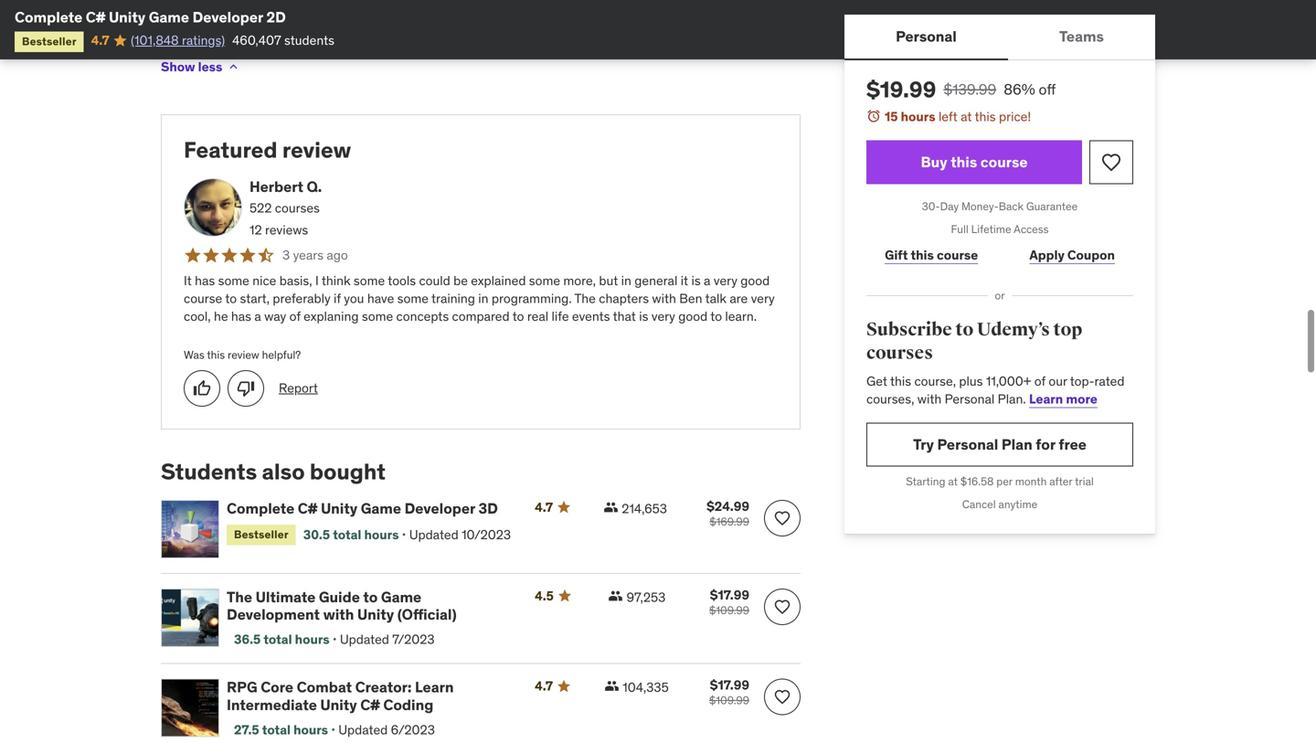 Task type: describe. For each thing, give the bounding box(es) containing it.
hours right 15
[[901, 108, 936, 125]]

nice
[[253, 272, 276, 289]]

personal inside get this course, plus 11,000+ of our top-rated courses, with personal plan.
[[945, 391, 995, 407]]

to down work
[[413, 31, 424, 48]]

it has some nice basis, i think some tools could be explained some more, but in general it is a very good course to start, preferably if you have some training in programming. the chapters with ben talk are very cool, he has a way of explaning some concepts compared to real life events that is very good to learn.
[[184, 272, 775, 325]]

0 vertical spatial learn
[[1030, 391, 1064, 407]]

try personal plan for free link
[[867, 423, 1134, 467]]

re-
[[330, 31, 347, 48]]

2 vertical spatial very
[[652, 308, 676, 325]]

it
[[184, 272, 192, 289]]

$19.99
[[867, 76, 937, 103]]

updated 6/2023
[[339, 722, 435, 738]]

was
[[184, 348, 205, 362]]

c# for complete c# unity game developer 2d
[[86, 8, 106, 27]]

updated 7/2023
[[340, 632, 435, 648]]

some up start,
[[218, 272, 250, 289]]

0 horizontal spatial wishlist image
[[774, 598, 792, 616]]

ago
[[327, 247, 348, 263]]

updated 10/2023
[[409, 527, 511, 543]]

tab list containing personal
[[845, 15, 1156, 60]]

of inside it has some nice basis, i think some tools could be explained some more, but in general it is a very good course to start, preferably if you have some training in programming. the chapters with ben talk are very cool, he has a way of explaning some concepts compared to real life events that is very good to learn.
[[290, 308, 301, 325]]

$16.58
[[961, 475, 994, 489]]

0 vertical spatial who
[[309, 10, 333, 26]]

this left the price!
[[975, 108, 996, 125]]

$169.99
[[710, 515, 750, 529]]

plan
[[1002, 435, 1033, 454]]

27.5
[[234, 722, 259, 738]]

0 horizontal spatial good
[[679, 308, 708, 325]]

this for get this course, plus 11,000+ of our top-rated courses, with personal plan.
[[891, 373, 912, 389]]

gift
[[885, 247, 908, 263]]

(101,848 ratings)
[[131, 32, 225, 48]]

development
[[227, 605, 320, 624]]

the inside the ultimate guide to game development with unity (official)
[[227, 588, 252, 606]]

rpg core combat creator: learn intermediate unity c# coding
[[227, 678, 454, 715]]

with inside it has some nice basis, i think some tools could be explained some more, but in general it is a very good course to start, preferably if you have some training in programming. the chapters with ben talk are very cool, he has a way of explaning some concepts compared to real life events that is very good to learn.
[[652, 290, 677, 307]]

per
[[997, 475, 1013, 489]]

are inside the complete beginners who are willing to work hard. developers who want to re-skill across to game development.
[[336, 10, 354, 26]]

15
[[885, 108, 898, 125]]

price!
[[999, 108, 1032, 125]]

have
[[367, 290, 394, 307]]

2 horizontal spatial very
[[751, 290, 775, 307]]

be
[[454, 272, 468, 289]]

0 horizontal spatial bestseller
[[22, 34, 77, 48]]

to up he
[[225, 290, 237, 307]]

off
[[1039, 80, 1056, 99]]

27.5 total hours
[[234, 722, 328, 738]]

12
[[250, 222, 262, 238]]

7/2023
[[393, 632, 435, 648]]

to left real
[[513, 308, 524, 325]]

after
[[1050, 475, 1073, 489]]

1 vertical spatial who
[[258, 31, 282, 48]]

udemy's
[[977, 319, 1050, 341]]

460,407
[[232, 32, 281, 48]]

anytime
[[999, 497, 1038, 511]]

0 vertical spatial total
[[333, 527, 362, 543]]

1 horizontal spatial in
[[621, 272, 632, 289]]

hard.
[[442, 10, 471, 26]]

wishlist image for rpg core combat creator: learn intermediate unity c# coding
[[774, 688, 792, 707]]

apply
[[1030, 247, 1065, 263]]

day
[[941, 199, 959, 214]]

$19.99 $139.99 86% off
[[867, 76, 1056, 103]]

development.
[[463, 31, 540, 48]]

rated
[[1095, 373, 1125, 389]]

unity inside rpg core combat creator: learn intermediate unity c# coding
[[320, 696, 357, 715]]

$109.99 for the ultimate guide to game development with unity (official)
[[709, 603, 750, 617]]

wishlist image for complete c# unity game developer 3d
[[774, 509, 792, 527]]

think
[[322, 272, 351, 289]]

way
[[264, 308, 286, 325]]

1 horizontal spatial very
[[714, 272, 738, 289]]

willing
[[357, 10, 394, 26]]

hours for updated 7/2023
[[295, 632, 330, 648]]

1 vertical spatial in
[[479, 290, 489, 307]]

apply coupon
[[1030, 247, 1115, 263]]

personal inside button
[[896, 27, 957, 46]]

cool,
[[184, 308, 211, 325]]

show less
[[161, 58, 222, 75]]

hours for updated 10/2023
[[364, 527, 399, 543]]

this for was this review helpful?
[[207, 348, 225, 362]]

work
[[411, 10, 439, 26]]

0 vertical spatial good
[[741, 272, 770, 289]]

show
[[161, 58, 195, 75]]

real
[[527, 308, 549, 325]]

life
[[552, 308, 569, 325]]

chapters
[[599, 290, 649, 307]]

herbert q. 522 courses 12 reviews
[[250, 177, 322, 238]]

updated for learn
[[339, 722, 388, 738]]

training
[[432, 290, 475, 307]]

rpg
[[227, 678, 258, 697]]

3 years ago
[[283, 247, 348, 263]]

some up 'programming.'
[[529, 272, 561, 289]]

some up concepts on the top left of page
[[397, 290, 429, 307]]

(official)
[[398, 605, 457, 624]]

to inside 'subscribe to udemy's top courses'
[[956, 319, 974, 341]]

6/2023
[[391, 722, 435, 738]]

to inside the ultimate guide to game development with unity (official)
[[363, 588, 378, 606]]

combat
[[297, 678, 352, 697]]

c# for complete c# unity game developer 3d
[[298, 499, 318, 518]]

rpg core combat creator: learn intermediate unity c# coding link
[[227, 678, 513, 715]]

1 horizontal spatial at
[[961, 108, 972, 125]]

to left work
[[397, 10, 408, 26]]

developer for 2d
[[193, 8, 263, 27]]

herbert quijano acuña image
[[184, 178, 242, 237]]

0 vertical spatial review
[[282, 136, 351, 164]]

xsmall image for complete c# unity game developer 3d
[[604, 500, 618, 515]]

starting at $16.58 per month after trial cancel anytime
[[906, 475, 1094, 511]]

unity up 30.5 total hours
[[321, 499, 358, 518]]

97,253
[[627, 589, 666, 606]]

0 vertical spatial 4.7
[[91, 32, 109, 48]]

start,
[[240, 290, 270, 307]]

1 vertical spatial a
[[255, 308, 261, 325]]

top-
[[1071, 373, 1095, 389]]

programming.
[[492, 290, 572, 307]]

years
[[293, 247, 324, 263]]

our
[[1049, 373, 1068, 389]]

1 horizontal spatial xsmall image
[[605, 679, 619, 694]]

1 vertical spatial is
[[639, 308, 649, 325]]

that
[[613, 308, 636, 325]]

complete for complete c# unity game developer 3d
[[227, 499, 295, 518]]

concepts
[[396, 308, 449, 325]]

developer for 3d
[[405, 499, 475, 518]]

cancel
[[963, 497, 996, 511]]

game for 2d
[[149, 8, 189, 27]]

show less button
[[161, 49, 241, 85]]

2 vertical spatial personal
[[938, 435, 999, 454]]

month
[[1016, 475, 1047, 489]]

game inside the ultimate guide to game development with unity (official)
[[381, 588, 422, 606]]

buy this course button
[[867, 140, 1083, 184]]

$139.99
[[944, 80, 997, 99]]

4.7 for rpg core combat creator: learn intermediate unity c# coding
[[535, 678, 553, 695]]



Task type: vqa. For each thing, say whether or not it's contained in the screenshot.
'thought'
no



Task type: locate. For each thing, give the bounding box(es) containing it.
1 vertical spatial with
[[918, 391, 942, 407]]

4.7 left (101,848
[[91, 32, 109, 48]]

to left re-
[[315, 31, 327, 48]]

$17.99 right the "104,335" at the bottom of the page
[[710, 677, 750, 694]]

0 vertical spatial personal
[[896, 27, 957, 46]]

course inside it has some nice basis, i think some tools could be explained some more, but in general it is a very good course to start, preferably if you have some training in programming. the chapters with ben talk are very cool, he has a way of explaning some concepts compared to real life events that is very good to learn.
[[184, 290, 222, 307]]

1 $17.99 $109.99 from the top
[[709, 587, 750, 617]]

1 horizontal spatial with
[[652, 290, 677, 307]]

this inside button
[[951, 153, 978, 171]]

personal up $16.58 on the bottom of page
[[938, 435, 999, 454]]

2 vertical spatial c#
[[360, 696, 380, 715]]

he
[[214, 308, 228, 325]]

unity up updated 7/2023
[[357, 605, 394, 624]]

2 horizontal spatial course
[[981, 153, 1028, 171]]

in up compared
[[479, 290, 489, 307]]

1 horizontal spatial the
[[575, 290, 596, 307]]

0 vertical spatial xsmall image
[[226, 60, 241, 74]]

q.
[[307, 177, 322, 196]]

alarm image
[[867, 109, 881, 123]]

1 horizontal spatial bestseller
[[234, 528, 289, 542]]

0 horizontal spatial has
[[195, 272, 215, 289]]

at inside starting at $16.58 per month after trial cancel anytime
[[949, 475, 958, 489]]

some up have
[[354, 272, 385, 289]]

1 vertical spatial game
[[361, 499, 401, 518]]

0 vertical spatial wishlist image
[[774, 509, 792, 527]]

this
[[975, 108, 996, 125], [951, 153, 978, 171], [911, 247, 934, 263], [207, 348, 225, 362], [891, 373, 912, 389]]

0 horizontal spatial in
[[479, 290, 489, 307]]

gift this course
[[885, 247, 979, 263]]

game up (101,848 ratings)
[[149, 8, 189, 27]]

complete
[[15, 8, 82, 27], [190, 10, 246, 26], [227, 499, 295, 518]]

buy
[[921, 153, 948, 171]]

11,000+
[[986, 373, 1032, 389]]

522
[[250, 200, 272, 216]]

0 vertical spatial are
[[336, 10, 354, 26]]

3
[[283, 247, 290, 263]]

to left udemy's in the top right of the page
[[956, 319, 974, 341]]

this up courses,
[[891, 373, 912, 389]]

unity up updated 6/2023
[[320, 696, 357, 715]]

to right guide
[[363, 588, 378, 606]]

0 vertical spatial c#
[[86, 8, 106, 27]]

0 vertical spatial $17.99 $109.99
[[709, 587, 750, 617]]

hours for updated 6/2023
[[294, 722, 328, 738]]

mark as unhelpful image
[[237, 379, 255, 398]]

xsmall image right "less"
[[226, 60, 241, 74]]

updated left the 10/2023
[[409, 527, 459, 543]]

1 horizontal spatial wishlist image
[[1101, 151, 1123, 173]]

$24.99
[[707, 498, 750, 515]]

who up "students"
[[309, 10, 333, 26]]

0 vertical spatial in
[[621, 272, 632, 289]]

back
[[999, 199, 1024, 214]]

to down talk on the top right
[[711, 308, 722, 325]]

good down 'ben'
[[679, 308, 708, 325]]

with inside get this course, plus 11,000+ of our top-rated courses, with personal plan.
[[918, 391, 942, 407]]

the inside it has some nice basis, i think some tools could be explained some more, but in general it is a very good course to start, preferably if you have some training in programming. the chapters with ben talk are very cool, he has a way of explaning some concepts compared to real life events that is very good to learn.
[[575, 290, 596, 307]]

review up the mark as unhelpful icon
[[228, 348, 259, 362]]

talk
[[706, 290, 727, 307]]

0 vertical spatial game
[[149, 8, 189, 27]]

1 vertical spatial has
[[231, 308, 251, 325]]

of inside get this course, plus 11,000+ of our top-rated courses, with personal plan.
[[1035, 373, 1046, 389]]

1 horizontal spatial developer
[[405, 499, 475, 518]]

could
[[419, 272, 451, 289]]

$109.99 right the "104,335" at the bottom of the page
[[709, 694, 750, 708]]

0 horizontal spatial developer
[[193, 8, 263, 27]]

this right gift
[[911, 247, 934, 263]]

complete for complete beginners who are willing to work hard. developers who want to re-skill across to game development.
[[190, 10, 246, 26]]

complete c# unity game developer 3d link
[[227, 499, 513, 518]]

course,
[[915, 373, 956, 389]]

tools
[[388, 272, 416, 289]]

2 wishlist image from the top
[[774, 688, 792, 707]]

students also bought
[[161, 458, 386, 486]]

learn up 6/2023 at the left of the page
[[415, 678, 454, 697]]

course up cool,
[[184, 290, 222, 307]]

are up re-
[[336, 10, 354, 26]]

total down intermediate at the bottom left of the page
[[262, 722, 291, 738]]

helpful?
[[262, 348, 301, 362]]

this for gift this course
[[911, 247, 934, 263]]

4.7 down '4.5' at the left
[[535, 678, 553, 695]]

general
[[635, 272, 678, 289]]

xsmall image
[[226, 60, 241, 74], [605, 679, 619, 694]]

ben
[[680, 290, 703, 307]]

plus
[[960, 373, 983, 389]]

with inside the ultimate guide to game development with unity (official)
[[323, 605, 354, 624]]

courses inside herbert q. 522 courses 12 reviews
[[275, 200, 320, 216]]

for
[[1036, 435, 1056, 454]]

wishlist image
[[774, 509, 792, 527], [774, 688, 792, 707]]

0 horizontal spatial review
[[228, 348, 259, 362]]

the down "more," on the top left
[[575, 290, 596, 307]]

are
[[336, 10, 354, 26], [730, 290, 748, 307]]

learn inside rpg core combat creator: learn intermediate unity c# coding
[[415, 678, 454, 697]]

very up talk on the top right
[[714, 272, 738, 289]]

the ultimate guide to game development with unity (official) link
[[227, 588, 513, 624]]

personal button
[[845, 15, 1009, 59]]

1 horizontal spatial review
[[282, 136, 351, 164]]

xsmall image left 97,253
[[609, 589, 623, 603]]

c# inside rpg core combat creator: learn intermediate unity c# coding
[[360, 696, 380, 715]]

unity inside the ultimate guide to game development with unity (official)
[[357, 605, 394, 624]]

total for combat
[[262, 722, 291, 738]]

0 vertical spatial updated
[[409, 527, 459, 543]]

214,653
[[622, 500, 667, 517]]

1 vertical spatial $109.99
[[709, 694, 750, 708]]

$17.99 $109.99 for rpg core combat creator: learn intermediate unity c# coding
[[709, 677, 750, 708]]

total for guide
[[264, 632, 292, 648]]

$17.99 for rpg core combat creator: learn intermediate unity c# coding
[[710, 677, 750, 694]]

$17.99 $109.99 for the ultimate guide to game development with unity (official)
[[709, 587, 750, 617]]

of down 'preferably'
[[290, 308, 301, 325]]

2 horizontal spatial with
[[918, 391, 942, 407]]

1 horizontal spatial who
[[309, 10, 333, 26]]

2 horizontal spatial c#
[[360, 696, 380, 715]]

0 vertical spatial is
[[692, 272, 701, 289]]

less
[[198, 58, 222, 75]]

36.5 total hours
[[234, 632, 330, 648]]

0 horizontal spatial at
[[949, 475, 958, 489]]

game for 3d
[[361, 499, 401, 518]]

course up back
[[981, 153, 1028, 171]]

personal up $19.99
[[896, 27, 957, 46]]

10/2023
[[462, 527, 511, 543]]

1 horizontal spatial course
[[937, 247, 979, 263]]

$109.99
[[709, 603, 750, 617], [709, 694, 750, 708]]

2d
[[267, 8, 286, 27]]

hours down combat
[[294, 722, 328, 738]]

are inside it has some nice basis, i think some tools could be explained some more, but in general it is a very good course to start, preferably if you have some training in programming. the chapters with ben talk are very cool, he has a way of explaning some concepts compared to real life events that is very good to learn.
[[730, 290, 748, 307]]

0 vertical spatial the
[[575, 290, 596, 307]]

2 $17.99 $109.99 from the top
[[709, 677, 750, 708]]

developer up updated 10/2023
[[405, 499, 475, 518]]

complete beginners who are willing to work hard. developers who want to re-skill across to game development.
[[190, 10, 540, 48]]

game up 30.5 total hours
[[361, 499, 401, 518]]

hours down 'complete c# unity game developer 3d' link on the left bottom of the page
[[364, 527, 399, 543]]

2 vertical spatial with
[[323, 605, 354, 624]]

1 horizontal spatial courses
[[867, 342, 933, 365]]

get this course, plus 11,000+ of our top-rated courses, with personal plan.
[[867, 373, 1125, 407]]

events
[[572, 308, 610, 325]]

0 vertical spatial has
[[195, 272, 215, 289]]

developer up developers
[[193, 8, 263, 27]]

1 horizontal spatial of
[[1035, 373, 1046, 389]]

very
[[714, 272, 738, 289], [751, 290, 775, 307], [652, 308, 676, 325]]

coupon
[[1068, 247, 1115, 263]]

0 vertical spatial at
[[961, 108, 972, 125]]

this for buy this course
[[951, 153, 978, 171]]

$17.99 down $169.99
[[710, 587, 750, 603]]

mark as helpful image
[[193, 379, 211, 398]]

0 horizontal spatial course
[[184, 290, 222, 307]]

c#
[[86, 8, 106, 27], [298, 499, 318, 518], [360, 696, 380, 715]]

who down beginners
[[258, 31, 282, 48]]

1 $17.99 from the top
[[710, 587, 750, 603]]

guide
[[319, 588, 360, 606]]

1 vertical spatial xsmall image
[[605, 679, 619, 694]]

1 horizontal spatial a
[[704, 272, 711, 289]]

basis,
[[280, 272, 312, 289]]

starting
[[906, 475, 946, 489]]

with down general
[[652, 290, 677, 307]]

total down "complete c# unity game developer 3d"
[[333, 527, 362, 543]]

report button
[[279, 380, 318, 398]]

this right buy
[[951, 153, 978, 171]]

1 vertical spatial bestseller
[[234, 528, 289, 542]]

developers
[[190, 31, 255, 48]]

review up q.
[[282, 136, 351, 164]]

tab list
[[845, 15, 1156, 60]]

try
[[914, 435, 934, 454]]

0 horizontal spatial very
[[652, 308, 676, 325]]

a
[[704, 272, 711, 289], [255, 308, 261, 325]]

0 horizontal spatial a
[[255, 308, 261, 325]]

wishlist image
[[1101, 151, 1123, 173], [774, 598, 792, 616]]

1 vertical spatial wishlist image
[[774, 688, 792, 707]]

is right that
[[639, 308, 649, 325]]

4.7 right 3d
[[535, 499, 553, 515]]

1 vertical spatial personal
[[945, 391, 995, 407]]

2 $17.99 from the top
[[710, 677, 750, 694]]

coding
[[383, 696, 434, 715]]

unity up (101,848
[[109, 8, 146, 27]]

2 vertical spatial course
[[184, 290, 222, 307]]

trial
[[1075, 475, 1094, 489]]

course for buy this course
[[981, 153, 1028, 171]]

1 vertical spatial learn
[[415, 678, 454, 697]]

2 vertical spatial total
[[262, 722, 291, 738]]

complete for complete c# unity game developer 2d
[[15, 8, 82, 27]]

xsmall image
[[604, 500, 618, 515], [609, 589, 623, 603]]

at right left
[[961, 108, 972, 125]]

more
[[1066, 391, 1098, 407]]

0 vertical spatial a
[[704, 272, 711, 289]]

course down "full"
[[937, 247, 979, 263]]

updated
[[409, 527, 459, 543], [340, 632, 389, 648], [339, 722, 388, 738]]

$109.99 for rpg core combat creator: learn intermediate unity c# coding
[[709, 694, 750, 708]]

skill
[[347, 31, 369, 48]]

$17.99 $109.99 right the "104,335" at the bottom of the page
[[709, 677, 750, 708]]

creator:
[[355, 678, 412, 697]]

has right he
[[231, 308, 251, 325]]

1 horizontal spatial c#
[[298, 499, 318, 518]]

$17.99
[[710, 587, 750, 603], [710, 677, 750, 694]]

1 vertical spatial of
[[1035, 373, 1046, 389]]

courses inside 'subscribe to udemy's top courses'
[[867, 342, 933, 365]]

this right was
[[207, 348, 225, 362]]

0 vertical spatial with
[[652, 290, 677, 307]]

xsmall image for the ultimate guide to game development with unity (official)
[[609, 589, 623, 603]]

complete c# unity game developer 2d
[[15, 8, 286, 27]]

featured
[[184, 136, 278, 164]]

xsmall image inside show less button
[[226, 60, 241, 74]]

0 vertical spatial courses
[[275, 200, 320, 216]]

in
[[621, 272, 632, 289], [479, 290, 489, 307]]

1 vertical spatial good
[[679, 308, 708, 325]]

courses
[[275, 200, 320, 216], [867, 342, 933, 365]]

0 vertical spatial $17.99
[[710, 587, 750, 603]]

of left our
[[1035, 373, 1046, 389]]

the ultimate guide to game development with unity (official)
[[227, 588, 457, 624]]

0 horizontal spatial with
[[323, 605, 354, 624]]

learn more
[[1030, 391, 1098, 407]]

$17.99 for the ultimate guide to game development with unity (official)
[[710, 587, 750, 603]]

1 vertical spatial developer
[[405, 499, 475, 518]]

are up learn.
[[730, 290, 748, 307]]

some down have
[[362, 308, 393, 325]]

is right it
[[692, 272, 701, 289]]

updated down rpg core combat creator: learn intermediate unity c# coding link
[[339, 722, 388, 738]]

has right it
[[195, 272, 215, 289]]

0 vertical spatial wishlist image
[[1101, 151, 1123, 173]]

1 horizontal spatial has
[[231, 308, 251, 325]]

review
[[282, 136, 351, 164], [228, 348, 259, 362]]

1 horizontal spatial are
[[730, 290, 748, 307]]

courses down subscribe
[[867, 342, 933, 365]]

xsmall image left the "104,335" at the bottom of the page
[[605, 679, 619, 694]]

very up learn.
[[751, 290, 775, 307]]

a up talk on the top right
[[704, 272, 711, 289]]

with down course,
[[918, 391, 942, 407]]

with up updated 7/2023
[[323, 605, 354, 624]]

students
[[284, 32, 335, 48]]

in right 'but'
[[621, 272, 632, 289]]

this inside get this course, plus 11,000+ of our top-rated courses, with personal plan.
[[891, 373, 912, 389]]

very down general
[[652, 308, 676, 325]]

learn more link
[[1030, 391, 1098, 407]]

1 wishlist image from the top
[[774, 509, 792, 527]]

the up 36.5
[[227, 588, 252, 606]]

a left way
[[255, 308, 261, 325]]

$17.99 $109.99 down $169.99
[[709, 587, 750, 617]]

intermediate
[[227, 696, 317, 715]]

0 vertical spatial xsmall image
[[604, 500, 618, 515]]

want
[[285, 31, 312, 48]]

ultimate
[[256, 588, 316, 606]]

1 vertical spatial at
[[949, 475, 958, 489]]

game
[[427, 31, 459, 48]]

hours down the ultimate guide to game development with unity (official)
[[295, 632, 330, 648]]

courses up reviews
[[275, 200, 320, 216]]

1 vertical spatial $17.99 $109.99
[[709, 677, 750, 708]]

1 vertical spatial wishlist image
[[774, 598, 792, 616]]

personal down plus
[[945, 391, 995, 407]]

learn down our
[[1030, 391, 1064, 407]]

is
[[692, 272, 701, 289], [639, 308, 649, 325]]

0 vertical spatial bestseller
[[22, 34, 77, 48]]

subscribe to udemy's top courses
[[867, 319, 1083, 365]]

at left $16.58 on the bottom of page
[[949, 475, 958, 489]]

1 vertical spatial total
[[264, 632, 292, 648]]

or
[[995, 289, 1005, 303]]

try personal plan for free
[[914, 435, 1087, 454]]

game up the 7/2023
[[381, 588, 422, 606]]

course for gift this course
[[937, 247, 979, 263]]

0 vertical spatial of
[[290, 308, 301, 325]]

1 vertical spatial c#
[[298, 499, 318, 518]]

updated down the ultimate guide to game development with unity (official) link
[[340, 632, 389, 648]]

1 $109.99 from the top
[[709, 603, 750, 617]]

1 vertical spatial $17.99
[[710, 677, 750, 694]]

good up learn.
[[741, 272, 770, 289]]

access
[[1014, 222, 1049, 236]]

1 vertical spatial the
[[227, 588, 252, 606]]

full
[[951, 222, 969, 236]]

2 vertical spatial updated
[[339, 722, 388, 738]]

0 horizontal spatial who
[[258, 31, 282, 48]]

learn.
[[726, 308, 757, 325]]

buy this course
[[921, 153, 1028, 171]]

has
[[195, 272, 215, 289], [231, 308, 251, 325]]

0 horizontal spatial is
[[639, 308, 649, 325]]

1 vertical spatial review
[[228, 348, 259, 362]]

complete inside the complete beginners who are willing to work hard. developers who want to re-skill across to game development.
[[190, 10, 246, 26]]

4.7 for complete c# unity game developer 3d
[[535, 499, 553, 515]]

course inside button
[[981, 153, 1028, 171]]

1 vertical spatial xsmall image
[[609, 589, 623, 603]]

86%
[[1004, 80, 1036, 99]]

complete c# unity game developer 3d
[[227, 499, 498, 518]]

$109.99 right 97,253
[[709, 603, 750, 617]]

1 horizontal spatial learn
[[1030, 391, 1064, 407]]

0 horizontal spatial c#
[[86, 8, 106, 27]]

0 horizontal spatial xsmall image
[[226, 60, 241, 74]]

2 vertical spatial 4.7
[[535, 678, 553, 695]]

1 vertical spatial 4.7
[[535, 499, 553, 515]]

updated for game
[[340, 632, 389, 648]]

1 vertical spatial course
[[937, 247, 979, 263]]

xsmall image left "214,653"
[[604, 500, 618, 515]]

total down development
[[264, 632, 292, 648]]

with
[[652, 290, 677, 307], [918, 391, 942, 407], [323, 605, 354, 624]]

2 $109.99 from the top
[[709, 694, 750, 708]]

0 vertical spatial $109.99
[[709, 603, 750, 617]]

1 vertical spatial are
[[730, 290, 748, 307]]



